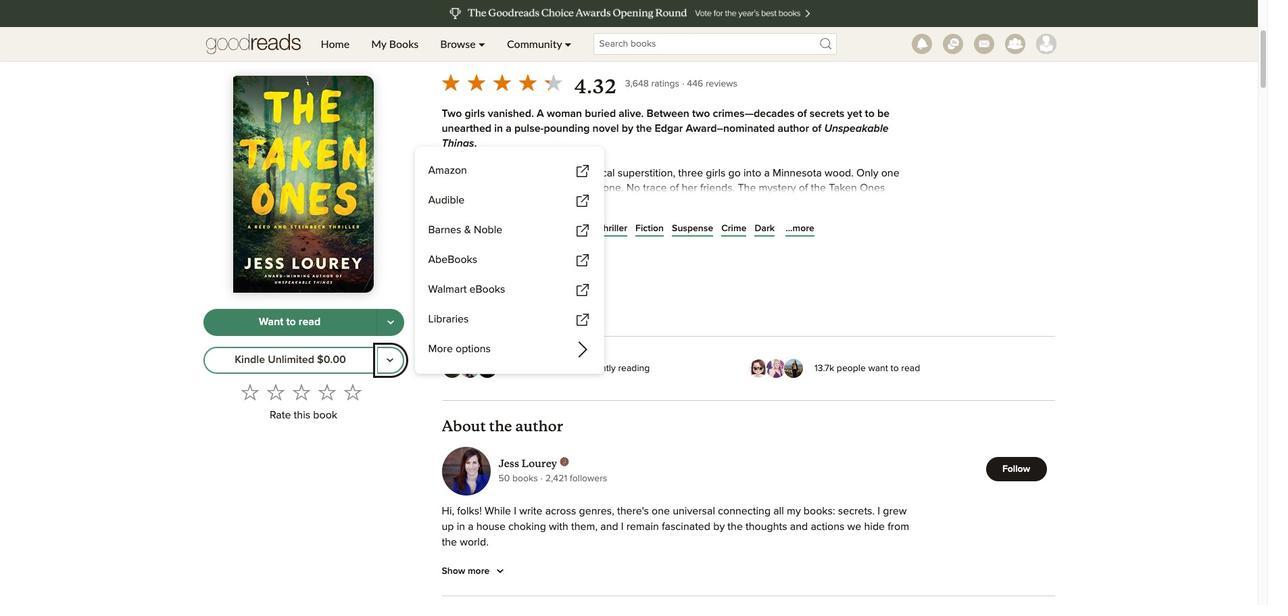 Task type: describe. For each thing, give the bounding box(es) containing it.
to right ties
[[855, 271, 864, 282]]

memories
[[843, 316, 890, 326]]

thoughts
[[746, 521, 788, 532]]

0 vertical spatial ones
[[585, 2, 650, 35]]

harry inside as van and harry connect the crimes of the past and the present, van struggles with memories of her own nightmarish childhood—and the fear that uncovering the truth of the taken ones will lead her down a path from which she, too, may never return.
[[498, 316, 524, 326]]

options
[[456, 344, 491, 355]]

a inside as van and harry connect the crimes of the past and the present, van struggles with memories of her own nightmarish childhood—and the fear that uncovering the truth of the taken ones will lead her down a path from which she, too, may never return.
[[489, 345, 495, 356]]

jess lourey for the bottom jess lourey link
[[499, 457, 557, 470]]

in down before in the top left of the page
[[505, 286, 513, 297]]

rate 4 out of 5 image
[[318, 383, 336, 401]]

need
[[859, 256, 883, 267]]

jess lourey for top jess lourey link
[[442, 43, 523, 61]]

rate 3 out of 5 image
[[293, 383, 310, 401]]

her inside summer 2022: cold case detective van reed and forensic scientist harry steinbeck are assigned a disturbing homicide—a woman buried alive, clutching a heart charm necklace belonging to one of the vanished girls. van follows her gut. harry trusts in facts. their common ground is the need to catch a killer before he kills again. they have something else in common: each has ties to the original case in ways they're reluctant to share.
[[587, 256, 603, 267]]

book details & editions button
[[442, 304, 558, 320]]

of down secrets
[[812, 123, 822, 134]]

the down "present,"
[[734, 330, 749, 341]]

cold
[[515, 227, 537, 238]]

and down books:
[[790, 521, 808, 532]]

0 horizontal spatial case
[[480, 286, 502, 297]]

may
[[620, 345, 639, 356]]

followers
[[570, 474, 607, 483]]

taken inside summer 1980: with no fear of a local superstition, three girls go into a minnesota wood. only one comes out. dead silent. memory gone. no trace of her friends. the mystery of the taken ones captures the nation.
[[829, 182, 857, 193]]

0 vertical spatial kindle
[[491, 251, 517, 260]]

0 vertical spatial case
[[540, 227, 562, 238]]

about
[[442, 417, 486, 436]]

genres
[[442, 224, 472, 233]]

hi, folks! while i write across genres, there's one universal connecting all my books: secrets. i grew up in a house choking with them, and i remain fascinated by the thoughts and actions we hide from the world.
[[442, 506, 910, 548]]

uncovering
[[678, 330, 731, 341]]

rate this book
[[270, 410, 337, 420]]

things
[[442, 138, 474, 149]]

1980:
[[484, 167, 510, 178]]

of down minnesota
[[799, 182, 808, 193]]

were
[[575, 568, 599, 579]]

to right need
[[886, 256, 895, 267]]

girls inside summer 1980: with no fear of a local superstition, three girls go into a minnesota wood. only one comes out. dead silent. memory gone. no trace of her friends. the mystery of the taken ones captures the nation.
[[706, 167, 726, 178]]

of up lead
[[892, 316, 902, 326]]

beginnings
[[459, 568, 511, 579]]

home
[[321, 37, 350, 50]]

reed
[[633, 227, 657, 238]]

home link
[[310, 27, 361, 61]]

of right truth
[[776, 330, 786, 341]]

to inside two girls vanished. a woman buried alive. between two crimes—decades of secrets yet to be unearthed in a pulse-pounding novel by the edgar award–nominated author of
[[865, 108, 875, 119]]

the up may
[[618, 330, 633, 341]]

i left write
[[514, 506, 517, 517]]

ratings
[[652, 79, 680, 89]]

trusts
[[655, 256, 681, 267]]

1 vertical spatial goodreads author image
[[560, 457, 569, 466]]

present,
[[712, 316, 750, 326]]

truth
[[752, 330, 774, 341]]

the right is
[[841, 256, 856, 267]]

people for 13.7k
[[837, 363, 866, 373]]

and inside summer 2022: cold case detective van reed and forensic scientist harry steinbeck are assigned a disturbing homicide—a woman buried alive, clutching a heart charm necklace belonging to one of the vanished girls. van follows her gut. harry trusts in facts. their common ground is the need to catch a killer before he kills again. they have something else in common: each has ties to the original case in ways they're reluctant to share.
[[660, 227, 678, 238]]

a
[[537, 108, 544, 119]]

van up truth
[[753, 316, 771, 326]]

we
[[848, 521, 862, 532]]

there's
[[617, 506, 649, 517]]

them,
[[571, 521, 598, 532]]

path
[[498, 345, 519, 356]]

1 vertical spatial are
[[564, 363, 577, 373]]

a inside two girls vanished. a woman buried alive. between two crimes—decades of secrets yet to be unearthed in a pulse-pounding novel by the edgar award–nominated author of
[[506, 123, 512, 134]]

0 horizontal spatial the
[[442, 2, 493, 35]]

my for my beginnings as an author were pretty grim, something i speak about in my tedx talk (
[[442, 568, 456, 579]]

comes
[[442, 182, 473, 193]]

rate 5 out of 5 image
[[344, 383, 362, 401]]

two
[[442, 108, 462, 119]]

crimes—decades
[[713, 108, 795, 119]]

they
[[605, 271, 628, 282]]

0 vertical spatial taken
[[499, 2, 579, 35]]

to up need
[[860, 242, 869, 252]]

4.32
[[574, 75, 617, 99]]

and up own
[[478, 316, 496, 326]]

secrets
[[810, 108, 845, 119]]

i inside my beginnings as an author were pretty grim, something i speak about in my tedx talk (
[[711, 568, 714, 579]]

struggles
[[774, 316, 818, 326]]

scientist
[[721, 227, 760, 238]]

own
[[460, 330, 480, 341]]

rating 0 out of 5 group
[[237, 379, 366, 405]]

my for my books
[[371, 37, 387, 50]]

gut.
[[606, 256, 624, 267]]

by inside two girls vanished. a woman buried alive. between two crimes—decades of secrets yet to be unearthed in a pulse-pounding novel by the edgar award–nominated author of
[[622, 123, 634, 134]]

folks!
[[457, 506, 482, 517]]

the down struggles
[[788, 330, 804, 341]]

summer 2022: cold case detective van reed and forensic scientist harry steinbeck are assigned a disturbing homicide—a woman buried alive, clutching a heart charm necklace belonging to one of the vanished girls. van follows her gut. harry trusts in facts. their common ground is the need to catch a killer before he kills again. they have something else in common: each has ties to the original case in ways they're reluctant to share.
[[442, 227, 911, 297]]

buried inside summer 2022: cold case detective van reed and forensic scientist harry steinbeck are assigned a disturbing homicide—a woman buried alive, clutching a heart charm necklace belonging to one of the vanished girls. van follows her gut. harry trusts in facts. their common ground is the need to catch a killer before he kills again. they have something else in common: each has ties to the original case in ways they're reluctant to share.
[[590, 242, 621, 252]]

one inside summer 1980: with no fear of a local superstition, three girls go into a minnesota wood. only one comes out. dead silent. memory gone. no trace of her friends. the mystery of the taken ones captures the nation.
[[882, 167, 900, 178]]

barnes & noble button
[[423, 217, 596, 244]]

assigned
[[859, 227, 902, 238]]

more for 1980:
[[468, 202, 490, 211]]

books
[[513, 474, 538, 483]]

a down forensic
[[696, 242, 702, 252]]

the left past
[[632, 316, 647, 326]]

unspeakable things
[[442, 123, 889, 149]]

my inside hi, folks! while i write across genres, there's one universal connecting all my books: secrets. i grew up in a house choking with them, and i remain fascinated by the thoughts and actions we hide from the world.
[[787, 506, 801, 517]]

my inside my beginnings as an author were pretty grim, something i speak about in my tedx talk (
[[789, 568, 803, 579]]

of left secrets
[[798, 108, 807, 119]]

browse ▾ link
[[430, 27, 496, 61]]

while
[[485, 506, 511, 517]]

too,
[[599, 345, 617, 356]]

no
[[627, 182, 640, 193]]

fascinated
[[662, 521, 711, 532]]

book
[[442, 307, 464, 316]]

summer 1980: with no fear of a local superstition, three girls go into a minnesota wood. only one comes out. dead silent. memory gone. no trace of her friends. the mystery of the taken ones captures the nation.
[[442, 167, 900, 208]]

as
[[442, 316, 454, 326]]

mystery for mystery
[[483, 224, 516, 233]]

across
[[545, 506, 576, 517]]

world.
[[460, 537, 489, 548]]

2 horizontal spatial harry
[[763, 227, 789, 238]]

a right the into
[[764, 167, 770, 178]]

walmart ebooks button
[[423, 276, 596, 303]]

and up that
[[673, 316, 691, 326]]

a right 'assigned'
[[905, 227, 911, 238]]

van up he
[[530, 256, 548, 267]]

in inside my beginnings as an author were pretty grim, something i speak about in my tedx talk (
[[778, 568, 786, 579]]

suspense
[[672, 224, 713, 233]]

down
[[460, 345, 487, 356]]

lead
[[884, 330, 904, 341]]

in inside hi, folks! while i write across genres, there's one universal connecting all my books: secrets. i grew up in a house choking with them, and i remain fascinated by the thoughts and actions we hide from the world.
[[457, 521, 465, 532]]

and down genres,
[[601, 521, 619, 532]]

dark
[[755, 224, 775, 233]]

show more button for beginnings
[[442, 563, 509, 580]]

hide
[[864, 521, 885, 532]]

dead
[[497, 182, 522, 193]]

of right trace
[[670, 182, 679, 193]]

two
[[692, 108, 710, 119]]

fear inside as van and harry connect the crimes of the past and the present, van struggles with memories of her own nightmarish childhood—and the fear that uncovering the truth of the taken ones will lead her down a path from which she, too, may never return.
[[636, 330, 654, 341]]

again.
[[574, 271, 602, 282]]

a left local
[[584, 167, 590, 178]]

barnes & noble
[[428, 225, 503, 236]]

the inside summer 1980: with no fear of a local superstition, three girls go into a minnesota wood. only one comes out. dead silent. memory gone. no trace of her friends. the mystery of the taken ones captures the nation.
[[738, 182, 756, 193]]

follow
[[1003, 464, 1031, 474]]

house
[[477, 521, 506, 532]]

the down need
[[867, 271, 882, 282]]

grew
[[883, 506, 907, 517]]

$0.00
[[317, 355, 346, 365]]

about the author
[[442, 417, 563, 436]]

i left grew in the right bottom of the page
[[878, 506, 880, 517]]

to down they
[[622, 286, 632, 297]]

a inside hi, folks! while i write across genres, there's one universal connecting all my books: secrets. i grew up in a house choking with them, and i remain fascinated by the thoughts and actions we hide from the world.
[[468, 521, 474, 532]]

this
[[294, 410, 311, 420]]

to right want
[[891, 363, 899, 373]]

speak
[[716, 568, 745, 579]]

rate
[[270, 410, 291, 420]]

pounding
[[544, 123, 590, 134]]

out.
[[476, 182, 494, 193]]

the down 'connecting'
[[728, 521, 743, 532]]

to inside button
[[286, 317, 296, 327]]

details
[[466, 307, 494, 316]]

rate 2 out of 5 image
[[267, 383, 285, 401]]

lourey for top goodreads author image
[[474, 43, 523, 61]]

the up catch
[[442, 256, 457, 267]]

detective
[[565, 227, 609, 238]]

1 vertical spatial jess
[[499, 457, 519, 470]]

up
[[442, 521, 454, 532]]

in inside two girls vanished. a woman buried alive. between two crimes—decades of secrets yet to be unearthed in a pulse-pounding novel by the edgar award–nominated author of
[[494, 123, 503, 134]]

dark link
[[755, 222, 775, 235]]

into
[[744, 167, 762, 178]]

fiction
[[636, 224, 664, 233]]

1 horizontal spatial read
[[902, 363, 920, 373]]

lourey for bottom goodreads author image
[[522, 457, 557, 470]]



Task type: locate. For each thing, give the bounding box(es) containing it.
1 vertical spatial show more
[[442, 567, 490, 576]]

book
[[313, 410, 337, 420]]

&
[[464, 225, 471, 236], [497, 307, 503, 316]]

1 horizontal spatial harry
[[626, 256, 652, 267]]

1 horizontal spatial kindle
[[491, 251, 517, 260]]

something inside summer 2022: cold case detective van reed and forensic scientist harry steinbeck are assigned a disturbing homicide—a woman buried alive, clutching a heart charm necklace belonging to one of the vanished girls. van follows her gut. harry trusts in facts. their common ground is the need to catch a killer before he kills again. they have something else in common: each has ties to the original case in ways they're reluctant to share.
[[657, 271, 707, 282]]

▾
[[479, 37, 486, 50], [565, 37, 572, 50]]

the down up
[[442, 537, 457, 548]]

& up disturbing
[[464, 225, 471, 236]]

author inside my beginnings as an author were pretty grim, something i speak about in my tedx talk (
[[542, 568, 573, 579]]

show more down comes
[[442, 202, 490, 211]]

has
[[816, 271, 832, 282]]

0 vertical spatial show
[[442, 202, 465, 211]]

▾ for browse ▾
[[479, 37, 486, 50]]

1 vertical spatial from
[[888, 521, 910, 532]]

edition
[[519, 251, 548, 260]]

0 vertical spatial woman
[[547, 108, 582, 119]]

a down the folks!
[[468, 521, 474, 532]]

2 more from the top
[[468, 567, 490, 576]]

charm
[[732, 242, 761, 252]]

1 people from the left
[[532, 363, 561, 373]]

the up childhood—and
[[568, 316, 583, 326]]

as van and harry connect the crimes of the past and the present, van struggles with memories of her own nightmarish childhood—and the fear that uncovering the truth of the taken ones will lead her down a path from which she, too, may never return.
[[442, 316, 904, 356]]

from down grew in the right bottom of the page
[[888, 521, 910, 532]]

0 horizontal spatial are
[[564, 363, 577, 373]]

show for summer 1980: with no fear of a local superstition, three girls go into a minnesota wood. only one comes out. dead silent. memory gone. no trace of her friends. the mystery of the taken ones captures the nation.
[[442, 202, 465, 211]]

2 mystery from the left
[[562, 224, 596, 233]]

1 vertical spatial woman
[[553, 242, 587, 252]]

case down 'killer'
[[480, 286, 502, 297]]

0 vertical spatial buried
[[585, 108, 616, 119]]

& right 'details'
[[497, 307, 503, 316]]

genres,
[[579, 506, 615, 517]]

each
[[790, 271, 813, 282]]

i down there's
[[621, 521, 624, 532]]

1,607 people are currently reading
[[508, 363, 650, 373]]

woman up the pounding
[[547, 108, 582, 119]]

are up 'belonging'
[[841, 227, 857, 238]]

the down out.
[[486, 197, 501, 208]]

her down three
[[682, 182, 698, 193]]

jess lourey
[[442, 43, 523, 61], [499, 457, 557, 470]]

one inside summer 2022: cold case detective van reed and forensic scientist harry steinbeck are assigned a disturbing homicide—a woman buried alive, clutching a heart charm necklace belonging to one of the vanished girls. van follows her gut. harry trusts in facts. their common ground is the need to catch a killer before he kills again. they have something else in common: each has ties to the original case in ways they're reluctant to share.
[[872, 242, 890, 252]]

taken inside as van and harry connect the crimes of the past and the present, van struggles with memories of her own nightmarish childhood—and the fear that uncovering the truth of the taken ones will lead her down a path from which she, too, may never return.
[[807, 330, 835, 341]]

fiction link
[[636, 222, 664, 235]]

1 vertical spatial more
[[468, 567, 490, 576]]

lourey
[[474, 43, 523, 61], [522, 457, 557, 470]]

something down trusts
[[657, 271, 707, 282]]

ones inside summer 1980: with no fear of a local superstition, three girls go into a minnesota wood. only one comes out. dead silent. memory gone. no trace of her friends. the mystery of the taken ones captures the nation.
[[860, 182, 885, 193]]

one inside hi, folks! while i write across genres, there's one universal connecting all my books: secrets. i grew up in a house choking with them, and i remain fascinated by the thoughts and actions we hide from the world.
[[652, 506, 670, 517]]

0 vertical spatial with
[[820, 316, 840, 326]]

show more
[[442, 202, 490, 211], [442, 567, 490, 576]]

unspeakable
[[825, 123, 889, 134]]

1 vertical spatial my
[[442, 568, 456, 579]]

summer inside summer 2022: cold case detective van reed and forensic scientist harry steinbeck are assigned a disturbing homicide—a woman buried alive, clutching a heart charm necklace belonging to one of the vanished girls. van follows her gut. harry trusts in facts. their common ground is the need to catch a killer before he kills again. they have something else in common: each has ties to the original case in ways they're reluctant to share.
[[442, 227, 481, 238]]

1 horizontal spatial girls
[[706, 167, 726, 178]]

one
[[882, 167, 900, 178], [872, 242, 890, 252], [652, 506, 670, 517]]

0 vertical spatial show more
[[442, 202, 490, 211]]

0 vertical spatial goodreads author image
[[526, 43, 539, 57]]

are inside summer 2022: cold case detective van reed and forensic scientist harry steinbeck are assigned a disturbing homicide—a woman buried alive, clutching a heart charm necklace belonging to one of the vanished girls. van follows her gut. harry trusts in facts. their common ground is the need to catch a killer before he kills again. they have something else in common: each has ties to the original case in ways they're reluctant to share.
[[841, 227, 857, 238]]

1 vertical spatial lourey
[[522, 457, 557, 470]]

and up 'clutching'
[[660, 227, 678, 238]]

my inside my beginnings as an author were pretty grim, something i speak about in my tedx talk (
[[442, 568, 456, 579]]

jess lourey up books
[[499, 457, 557, 470]]

0 vertical spatial &
[[464, 225, 471, 236]]

1 vertical spatial with
[[549, 521, 569, 532]]

1 vertical spatial one
[[872, 242, 890, 252]]

trace
[[643, 182, 667, 193]]

0 horizontal spatial jess
[[442, 43, 470, 61]]

lourey up books
[[522, 457, 557, 470]]

2 summer from the top
[[442, 227, 481, 238]]

50
[[499, 474, 510, 483]]

fear up never
[[636, 330, 654, 341]]

0 vertical spatial show more button
[[442, 199, 509, 215]]

mystery thriller link
[[562, 222, 628, 235]]

audible
[[428, 195, 465, 206]]

buried up the novel
[[585, 108, 616, 119]]

unlimited
[[268, 355, 314, 365]]

jess up 50
[[499, 457, 519, 470]]

nation.
[[504, 197, 536, 208]]

common
[[750, 256, 791, 267]]

by inside hi, folks! while i write across genres, there's one universal connecting all my books: secrets. i grew up in a house choking with them, and i remain fascinated by the thoughts and actions we hide from the world.
[[713, 521, 725, 532]]

in down the their
[[732, 271, 741, 282]]

0 horizontal spatial with
[[549, 521, 569, 532]]

of up memory
[[572, 167, 582, 178]]

▾ right "browse"
[[479, 37, 486, 50]]

read right want
[[902, 363, 920, 373]]

1 horizontal spatial mystery
[[562, 224, 596, 233]]

kindle inside kindle unlimited $0.00 'link'
[[235, 355, 265, 365]]

1 vertical spatial my
[[789, 568, 803, 579]]

the down the into
[[738, 182, 756, 193]]

show more button for 1980:
[[442, 199, 509, 215]]

0 vertical spatial my
[[787, 506, 801, 517]]

kindle
[[491, 251, 517, 260], [235, 355, 265, 365]]

novel
[[593, 123, 619, 134]]

will
[[866, 330, 881, 341]]

0 horizontal spatial kindle
[[235, 355, 265, 365]]

0 vertical spatial jess lourey link
[[442, 43, 539, 62]]

barnes
[[428, 225, 462, 236]]

summer inside summer 1980: with no fear of a local superstition, three girls go into a minnesota wood. only one comes out. dead silent. memory gone. no trace of her friends. the mystery of the taken ones captures the nation.
[[442, 167, 481, 178]]

as
[[514, 568, 525, 579]]

my books link
[[361, 27, 430, 61]]

in
[[494, 123, 503, 134], [684, 256, 692, 267], [732, 271, 741, 282], [505, 286, 513, 297], [457, 521, 465, 532], [778, 568, 786, 579]]

in left facts.
[[684, 256, 692, 267]]

a up "walmart ebooks"
[[470, 271, 476, 282]]

0 vertical spatial summer
[[442, 167, 481, 178]]

woman
[[547, 108, 582, 119], [553, 242, 587, 252]]

2 vertical spatial ones
[[838, 330, 863, 341]]

1 vertical spatial the
[[738, 182, 756, 193]]

1 show from the top
[[442, 202, 465, 211]]

from inside as van and harry connect the crimes of the past and the present, van struggles with memories of her own nightmarish childhood—and the fear that uncovering the truth of the taken ones will lead her down a path from which she, too, may never return.
[[522, 345, 543, 356]]

0 vertical spatial something
[[657, 271, 707, 282]]

rating 4.32 out of 5 image
[[438, 70, 566, 95]]

0 vertical spatial from
[[522, 345, 543, 356]]

0 horizontal spatial read
[[299, 317, 321, 327]]

▾ inside 'link'
[[479, 37, 486, 50]]

follow button
[[986, 457, 1047, 481]]

1 horizontal spatial are
[[841, 227, 857, 238]]

1 vertical spatial girls
[[706, 167, 726, 178]]

audible button
[[423, 187, 596, 214]]

summer for summer 1980: with no fear of a local superstition, three girls go into a minnesota wood. only one comes out. dead silent. memory gone. no trace of her friends. the mystery of the taken ones captures the nation.
[[442, 167, 481, 178]]

from
[[522, 345, 543, 356], [888, 521, 910, 532]]

▾ for community ▾
[[565, 37, 572, 50]]

top genres for this book element
[[442, 220, 1055, 241]]

the up the uncovering on the right of the page
[[694, 316, 709, 326]]

1 vertical spatial kindle
[[235, 355, 265, 365]]

446
[[687, 79, 703, 89]]

0 vertical spatial lourey
[[474, 43, 523, 61]]

1 horizontal spatial goodreads author image
[[560, 457, 569, 466]]

van up 'alive,'
[[612, 227, 630, 238]]

with inside as van and harry connect the crimes of the past and the present, van struggles with memories of her own nightmarish childhood—and the fear that uncovering the truth of the taken ones will lead her down a path from which she, too, may never return.
[[820, 316, 840, 326]]

1 vertical spatial author
[[515, 417, 563, 436]]

0 horizontal spatial mystery
[[483, 224, 516, 233]]

0 vertical spatial the
[[442, 2, 493, 35]]

0 vertical spatial fear
[[551, 167, 570, 178]]

harry up nightmarish
[[498, 316, 524, 326]]

jess lourey link up rating 4.32 out of 5 image at the left top
[[442, 43, 539, 62]]

1 horizontal spatial ▾
[[565, 37, 572, 50]]

my right all
[[787, 506, 801, 517]]

from up 1,607
[[522, 345, 543, 356]]

summer for summer 2022: cold case detective van reed and forensic scientist harry steinbeck are assigned a disturbing homicide—a woman buried alive, clutching a heart charm necklace belonging to one of the vanished girls. van follows her gut. harry trusts in facts. their common ground is the need to catch a killer before he kills again. they have something else in common: each has ties to the original case in ways they're reluctant to share.
[[442, 227, 481, 238]]

of down 'assigned'
[[893, 242, 902, 252]]

of right crimes
[[620, 316, 629, 326]]

secrets.
[[838, 506, 875, 517]]

0 vertical spatial jess lourey
[[442, 43, 523, 61]]

edgar
[[655, 123, 683, 134]]

▾ down book title: the taken ones element
[[565, 37, 572, 50]]

0 horizontal spatial &
[[464, 225, 471, 236]]

1 horizontal spatial the
[[738, 182, 756, 193]]

2022:
[[484, 227, 512, 238]]

vote now in the opening round of the 2023 goodreads choice awards image
[[137, 0, 1121, 27]]

the up browse ▾
[[442, 2, 493, 35]]

something inside my beginnings as an author were pretty grim, something i speak about in my tedx talk (
[[658, 568, 708, 579]]

thriller
[[598, 224, 628, 233]]

people down which
[[532, 363, 561, 373]]

2 vertical spatial author
[[542, 568, 573, 579]]

1 vertical spatial buried
[[590, 242, 621, 252]]

332 pages, kindle edition
[[442, 251, 548, 260]]

2 vertical spatial harry
[[498, 316, 524, 326]]

0 vertical spatial read
[[299, 317, 321, 327]]

2 show from the top
[[442, 567, 465, 576]]

profile image for test dummy. image
[[1036, 34, 1057, 54]]

1 vertical spatial jess lourey
[[499, 457, 557, 470]]

harry up necklace
[[763, 227, 789, 238]]

read inside button
[[299, 317, 321, 327]]

0 horizontal spatial by
[[622, 123, 634, 134]]

disturbing
[[442, 242, 489, 252]]

harry up have
[[626, 256, 652, 267]]

0 horizontal spatial ▾
[[479, 37, 486, 50]]

taken down struggles
[[807, 330, 835, 341]]

walmart ebooks
[[428, 284, 505, 295]]

summer up disturbing
[[442, 227, 481, 238]]

profile image for jess lourey. image
[[442, 447, 491, 496]]

tedx
[[806, 568, 831, 579]]

author down crimes—decades
[[778, 123, 809, 134]]

goodreads author image
[[526, 43, 539, 57], [560, 457, 569, 466]]

1 summer from the top
[[442, 167, 481, 178]]

noble
[[474, 225, 503, 236]]

2 people from the left
[[837, 363, 866, 373]]

2 show more button from the top
[[442, 563, 509, 580]]

0 vertical spatial my
[[371, 37, 387, 50]]

with right struggles
[[820, 316, 840, 326]]

the down wood.
[[811, 182, 826, 193]]

1 show more button from the top
[[442, 199, 509, 215]]

woman inside summer 2022: cold case detective van reed and forensic scientist harry steinbeck are assigned a disturbing homicide—a woman buried alive, clutching a heart charm necklace belonging to one of the vanished girls. van follows her gut. harry trusts in facts. their common ground is the need to catch a killer before he kills again. they have something else in common: each has ties to the original case in ways they're reluctant to share.
[[553, 242, 587, 252]]

show more button down out.
[[442, 199, 509, 215]]

1 horizontal spatial my
[[442, 568, 456, 579]]

i left speak
[[711, 568, 714, 579]]

unearthed
[[442, 123, 492, 134]]

more for beginnings
[[468, 567, 490, 576]]

1 vertical spatial &
[[497, 307, 503, 316]]

1 more from the top
[[468, 202, 490, 211]]

reviews
[[706, 79, 738, 89]]

the
[[636, 123, 652, 134], [811, 182, 826, 193], [486, 197, 501, 208], [442, 256, 457, 267], [841, 256, 856, 267], [867, 271, 882, 282], [568, 316, 583, 326], [632, 316, 647, 326], [694, 316, 709, 326], [618, 330, 633, 341], [734, 330, 749, 341], [788, 330, 804, 341], [489, 417, 512, 436], [728, 521, 743, 532], [442, 537, 457, 548]]

show more for my
[[442, 567, 490, 576]]

her left down
[[442, 345, 458, 356]]

0 horizontal spatial from
[[522, 345, 543, 356]]

0 vertical spatial more
[[468, 202, 490, 211]]

more options
[[428, 344, 491, 355]]

the down 'alive.'
[[636, 123, 652, 134]]

amazon button
[[423, 157, 596, 184]]

something right grim,
[[658, 568, 708, 579]]

facts.
[[695, 256, 720, 267]]

my
[[787, 506, 801, 517], [789, 568, 803, 579]]

1 vertical spatial taken
[[829, 182, 857, 193]]

girls up unearthed
[[465, 108, 485, 119]]

ones inside as van and harry connect the crimes of the past and the present, van struggles with memories of her own nightmarish childhood—and the fear that uncovering the truth of the taken ones will lead her down a path from which she, too, may never return.
[[838, 330, 863, 341]]

woman inside two girls vanished. a woman buried alive. between two crimes—decades of secrets yet to be unearthed in a pulse-pounding novel by the edgar award–nominated author of
[[547, 108, 582, 119]]

1 vertical spatial show
[[442, 567, 465, 576]]

show up (
[[442, 567, 465, 576]]

my left books
[[371, 37, 387, 50]]

jess lourey up rating 4.32 out of 5 image at the left top
[[442, 43, 523, 61]]

0 horizontal spatial fear
[[551, 167, 570, 178]]

past
[[650, 316, 670, 326]]

one right only
[[882, 167, 900, 178]]

goodreads author image up the "2,421"
[[560, 457, 569, 466]]

summer up comes
[[442, 167, 481, 178]]

to right want in the bottom left of the page
[[286, 317, 296, 327]]

fear inside summer 1980: with no fear of a local superstition, three girls go into a minnesota wood. only one comes out. dead silent. memory gone. no trace of her friends. the mystery of the taken ones captures the nation.
[[551, 167, 570, 178]]

1 vertical spatial show more button
[[442, 563, 509, 580]]

0 vertical spatial one
[[882, 167, 900, 178]]

mystery
[[483, 224, 516, 233], [562, 224, 596, 233]]

2 ▾ from the left
[[565, 37, 572, 50]]

author up books
[[515, 417, 563, 436]]

by down 'alive.'
[[622, 123, 634, 134]]

332
[[442, 251, 458, 260]]

1 vertical spatial fear
[[636, 330, 654, 341]]

goodreads author image down the taken ones
[[526, 43, 539, 57]]

2 vertical spatial one
[[652, 506, 670, 517]]

2 show more from the top
[[442, 567, 490, 576]]

the taken ones
[[442, 2, 650, 35]]

are down which
[[564, 363, 577, 373]]

1 horizontal spatial from
[[888, 521, 910, 532]]

no
[[536, 167, 548, 178]]

buried inside two girls vanished. a woman buried alive. between two crimes—decades of secrets yet to be unearthed in a pulse-pounding novel by the edgar award–nominated author of
[[585, 108, 616, 119]]

pulse-
[[515, 123, 544, 134]]

mystery for mystery thriller
[[562, 224, 596, 233]]

her inside summer 1980: with no fear of a local superstition, three girls go into a minnesota wood. only one comes out. dead silent. memory gone. no trace of her friends. the mystery of the taken ones captures the nation.
[[682, 182, 698, 193]]

0 vertical spatial by
[[622, 123, 634, 134]]

taken up community ▾
[[499, 2, 579, 35]]

0 vertical spatial author
[[778, 123, 809, 134]]

local
[[593, 167, 615, 178]]

connect
[[527, 316, 565, 326]]

book 1 in the steinbeck and reed series element
[[442, 0, 650, 3]]

superstition,
[[618, 167, 676, 178]]

girls inside two girls vanished. a woman buried alive. between two crimes—decades of secrets yet to be unearthed in a pulse-pounding novel by the edgar award–nominated author of
[[465, 108, 485, 119]]

show for my beginnings as an author were pretty grim, something i speak about in my tedx talk (
[[442, 567, 465, 576]]

in down vanished.
[[494, 123, 503, 134]]

an
[[528, 568, 539, 579]]

1 vertical spatial read
[[902, 363, 920, 373]]

nightmarish
[[483, 330, 538, 341]]

minnesota
[[773, 167, 822, 178]]

0 horizontal spatial my
[[371, 37, 387, 50]]

my beginnings as an author were pretty grim, something i speak about in my tedx talk (
[[442, 568, 853, 594]]

1 horizontal spatial fear
[[636, 330, 654, 341]]

with down across
[[549, 521, 569, 532]]

choking
[[509, 521, 546, 532]]

more down world.
[[468, 567, 490, 576]]

rate this book element
[[203, 379, 404, 426]]

her up again. at the top left of page
[[587, 256, 603, 267]]

one up remain
[[652, 506, 670, 517]]

author inside two girls vanished. a woman buried alive. between two crimes—decades of secrets yet to be unearthed in a pulse-pounding novel by the edgar award–nominated author of
[[778, 123, 809, 134]]

1 vertical spatial harry
[[626, 256, 652, 267]]

1 ▾ from the left
[[479, 37, 486, 50]]

None search field
[[583, 33, 848, 55]]

2 vertical spatial taken
[[807, 330, 835, 341]]

1 show more from the top
[[442, 202, 490, 211]]

1 mystery from the left
[[483, 224, 516, 233]]

author right an
[[542, 568, 573, 579]]

jess lourey link up the "2,421"
[[499, 457, 607, 470]]

1 vertical spatial by
[[713, 521, 725, 532]]

show more for summer
[[442, 202, 490, 211]]

book title: the taken ones element
[[442, 2, 650, 35]]

one down 'assigned'
[[872, 242, 890, 252]]

the right about
[[489, 417, 512, 436]]

in right up
[[457, 521, 465, 532]]

0 vertical spatial harry
[[763, 227, 789, 238]]

0 vertical spatial are
[[841, 227, 857, 238]]

from inside hi, folks! while i write across genres, there's one universal connecting all my books: secrets. i grew up in a house choking with them, and i remain fascinated by the thoughts and actions we hide from the world.
[[888, 521, 910, 532]]

award–nominated
[[686, 123, 775, 134]]

the inside two girls vanished. a woman buried alive. between two crimes—decades of secrets yet to be unearthed in a pulse-pounding novel by the edgar award–nominated author of
[[636, 123, 652, 134]]

1 horizontal spatial people
[[837, 363, 866, 373]]

necklace
[[764, 242, 807, 252]]

yet
[[848, 108, 862, 119]]

1 vertical spatial case
[[480, 286, 502, 297]]

1 vertical spatial summer
[[442, 227, 481, 238]]

home image
[[206, 27, 301, 61]]

1 vertical spatial jess lourey link
[[499, 457, 607, 470]]

her down as
[[442, 330, 458, 341]]

0 horizontal spatial people
[[532, 363, 561, 373]]

girls up friends.
[[706, 167, 726, 178]]

average rating of 4.32 stars. figure
[[438, 70, 625, 100]]

1 horizontal spatial with
[[820, 316, 840, 326]]

van up own
[[457, 316, 475, 326]]

of inside summer 2022: cold case detective van reed and forensic scientist harry steinbeck are assigned a disturbing homicide—a woman buried alive, clutching a heart charm necklace belonging to one of the vanished girls. van follows her gut. harry trusts in facts. their common ground is the need to catch a killer before he kills again. they have something else in common: each has ties to the original case in ways they're reluctant to share.
[[893, 242, 902, 252]]

heart
[[705, 242, 729, 252]]

jess
[[442, 43, 470, 61], [499, 457, 519, 470]]

0 horizontal spatial harry
[[498, 316, 524, 326]]

1 horizontal spatial by
[[713, 521, 725, 532]]

3,648
[[625, 79, 649, 89]]

with inside hi, folks! while i write across genres, there's one universal connecting all my books: secrets. i grew up in a house choking with them, and i remain fascinated by the thoughts and actions we hide from the world.
[[549, 521, 569, 532]]

a left path
[[489, 345, 495, 356]]

that
[[657, 330, 675, 341]]

Search by book title or ISBN text field
[[593, 33, 837, 55]]

he
[[538, 271, 550, 282]]

1 vertical spatial something
[[658, 568, 708, 579]]

be
[[878, 108, 890, 119]]

book details & editions
[[442, 307, 539, 316]]

to left be
[[865, 108, 875, 119]]

in right about
[[778, 568, 786, 579]]

original
[[442, 286, 477, 297]]

0 vertical spatial girls
[[465, 108, 485, 119]]

(
[[442, 584, 445, 594]]

3,648 ratings and 446 reviews figure
[[625, 75, 738, 91]]

people for 1,607
[[532, 363, 561, 373]]

ebooks
[[470, 284, 505, 295]]

rate 1 out of 5 image
[[241, 383, 259, 401]]

1 vertical spatial ones
[[860, 182, 885, 193]]

0 vertical spatial jess
[[442, 43, 470, 61]]

1 horizontal spatial &
[[497, 307, 503, 316]]

taken down wood.
[[829, 182, 857, 193]]

a down vanished.
[[506, 123, 512, 134]]



Task type: vqa. For each thing, say whether or not it's contained in the screenshot.
the leftmost From
yes



